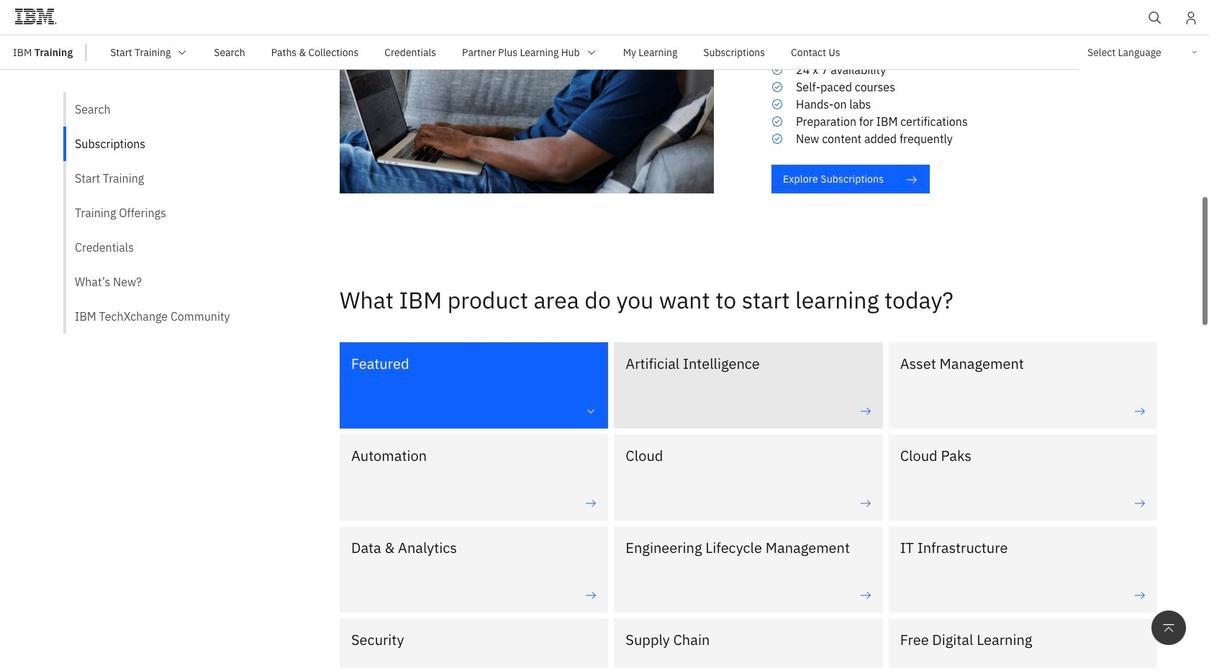 Task type: vqa. For each thing, say whether or not it's contained in the screenshot.
Notifications image
yes



Task type: describe. For each thing, give the bounding box(es) containing it.
scroll to top image
[[1162, 621, 1177, 636]]

start training image
[[177, 46, 188, 58]]

partner plus learning hub image
[[586, 46, 597, 58]]

notifications image
[[1185, 11, 1199, 25]]

search image
[[1149, 11, 1163, 25]]



Task type: locate. For each thing, give the bounding box(es) containing it.
ibm platform name element
[[0, 0, 1210, 41], [0, 35, 1210, 70], [97, 35, 1210, 70]]



